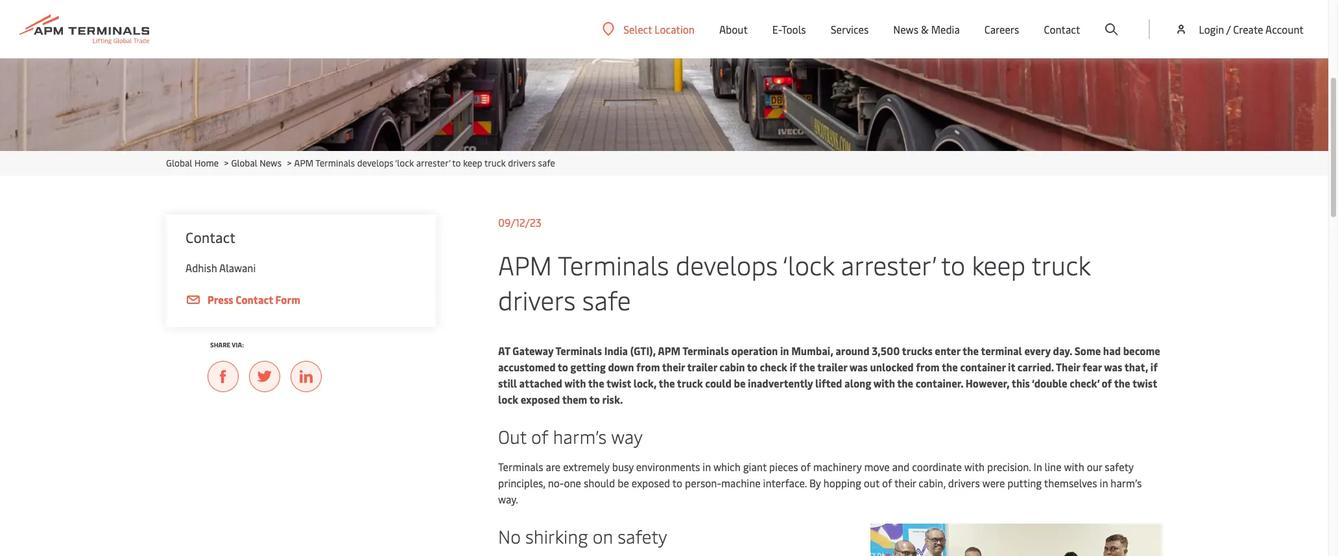 Task type: vqa. For each thing, say whether or not it's contained in the screenshot.
way.
yes



Task type: locate. For each thing, give the bounding box(es) containing it.
1 vertical spatial be
[[618, 476, 629, 490]]

2 horizontal spatial in
[[1100, 476, 1108, 490]]

0 vertical spatial news
[[894, 22, 919, 36]]

apm down 09/12/23
[[498, 247, 552, 282]]

news & media button
[[894, 0, 960, 58]]

2 trailer from the left
[[817, 360, 848, 374]]

0 vertical spatial safety
[[1105, 460, 1134, 474]]

1 vertical spatial develops
[[676, 247, 778, 282]]

should
[[584, 476, 615, 490]]

0 vertical spatial safe
[[538, 157, 555, 169]]

press
[[208, 293, 233, 307]]

contact up adhish
[[186, 228, 235, 247]]

0 vertical spatial drivers
[[508, 157, 536, 169]]

0 horizontal spatial be
[[618, 476, 629, 490]]

exposed down attached on the left bottom
[[521, 392, 560, 407]]

0 horizontal spatial truck
[[484, 157, 506, 169]]

1 horizontal spatial safety
[[1105, 460, 1134, 474]]

drivers up 09/12/23
[[508, 157, 536, 169]]

pieces
[[769, 460, 798, 474]]

check'
[[1070, 376, 1100, 391]]

services button
[[831, 0, 869, 58]]

2 > from the left
[[287, 157, 292, 169]]

0 horizontal spatial was
[[850, 360, 868, 374]]

1 vertical spatial keep
[[972, 247, 1026, 282]]

0 vertical spatial in
[[780, 344, 789, 358]]

getting
[[571, 360, 606, 374]]

operation
[[731, 344, 778, 358]]

from down the trucks
[[916, 360, 940, 374]]

twist down that,
[[1133, 376, 1157, 391]]

trailer up lifted
[[817, 360, 848, 374]]

harm's right themselves
[[1111, 476, 1142, 490]]

1 vertical spatial safety
[[618, 524, 667, 549]]

1 vertical spatial drivers
[[498, 282, 576, 317]]

1 horizontal spatial keep
[[972, 247, 1026, 282]]

1 horizontal spatial arrester'
[[841, 247, 935, 282]]

trailer up the could at bottom right
[[687, 360, 717, 374]]

which
[[714, 460, 741, 474]]

was down had
[[1104, 360, 1123, 374]]

risk.
[[602, 392, 623, 407]]

contact button
[[1044, 0, 1080, 58]]

harm's up the extremely
[[553, 424, 607, 449]]

1 vertical spatial exposed
[[632, 476, 670, 490]]

1 vertical spatial truck
[[1032, 247, 1091, 282]]

terminals inside apm terminals develops 'lock arrester' to keep truck drivers safe
[[558, 247, 669, 282]]

1 horizontal spatial from
[[916, 360, 940, 374]]

0 horizontal spatial contact
[[186, 228, 235, 247]]

in up person-
[[703, 460, 711, 474]]

>
[[224, 157, 229, 169], [287, 157, 292, 169]]

via:
[[232, 341, 244, 350]]

0 horizontal spatial trailer
[[687, 360, 717, 374]]

1 trailer from the left
[[687, 360, 717, 374]]

giant
[[743, 460, 767, 474]]

0 horizontal spatial exposed
[[521, 392, 560, 407]]

0 vertical spatial exposed
[[521, 392, 560, 407]]

create
[[1233, 22, 1264, 36]]

become
[[1123, 344, 1161, 358]]

0 horizontal spatial their
[[662, 360, 685, 374]]

0 horizontal spatial in
[[703, 460, 711, 474]]

lock
[[498, 392, 518, 407]]

global left home
[[166, 157, 192, 169]]

0 vertical spatial arrester'
[[416, 157, 450, 169]]

inadvertently
[[748, 376, 813, 391]]

0 vertical spatial be
[[734, 376, 746, 391]]

2 horizontal spatial apm
[[658, 344, 681, 358]]

hopping
[[824, 476, 861, 490]]

be down cabin
[[734, 376, 746, 391]]

1 horizontal spatial twist
[[1133, 376, 1157, 391]]

1 horizontal spatial harm's
[[1111, 476, 1142, 490]]

1 > from the left
[[224, 157, 229, 169]]

out
[[498, 424, 527, 449]]

unlocked
[[870, 360, 914, 374]]

machine
[[721, 476, 761, 490]]

and
[[892, 460, 910, 474]]

1 horizontal spatial 'lock
[[783, 247, 835, 282]]

with
[[565, 376, 586, 391], [874, 376, 895, 391], [964, 460, 985, 474], [1064, 460, 1085, 474]]

was up along
[[850, 360, 868, 374]]

0 horizontal spatial twist
[[607, 376, 631, 391]]

1 vertical spatial 'lock
[[783, 247, 835, 282]]

about button
[[719, 0, 748, 58]]

0 vertical spatial apm
[[294, 157, 314, 169]]

> right global news link
[[287, 157, 292, 169]]

safe inside apm terminals develops 'lock arrester' to keep truck drivers safe
[[582, 282, 631, 317]]

2 vertical spatial contact
[[236, 293, 273, 307]]

of inside at gateway terminals india (gti), apm terminals operation in mumbai, around 3,500 trucks enter the terminal every day. some had become accustomed to getting down from their trailer cabin to check if the trailer was unlocked from the container it carried. their fear was that, if still attached with the twist lock, the truck could be inadvertently lifted along with the container. however, this 'double check' of the twist lock exposed them to risk.
[[1102, 376, 1112, 391]]

environments
[[636, 460, 700, 474]]

cabin,
[[919, 476, 946, 490]]

safety right on
[[618, 524, 667, 549]]

0 horizontal spatial apm
[[294, 157, 314, 169]]

1 vertical spatial their
[[895, 476, 916, 490]]

1 horizontal spatial was
[[1104, 360, 1123, 374]]

truck inside apm terminals develops 'lock arrester' to keep truck drivers safe
[[1032, 247, 1091, 282]]

1 horizontal spatial >
[[287, 157, 292, 169]]

login / create account
[[1199, 22, 1304, 36]]

0 horizontal spatial >
[[224, 157, 229, 169]]

truck
[[484, 157, 506, 169], [1032, 247, 1091, 282], [677, 376, 703, 391]]

their down and
[[895, 476, 916, 490]]

0 horizontal spatial 'lock
[[395, 157, 414, 169]]

way.
[[498, 492, 518, 507]]

be inside at gateway terminals india (gti), apm terminals operation in mumbai, around 3,500 trucks enter the terminal every day. some had become accustomed to getting down from their trailer cabin to check if the trailer was unlocked from the container it carried. their fear was that, if still attached with the twist lock, the truck could be inadvertently lifted along with the container. however, this 'double check' of the twist lock exposed them to risk.
[[734, 376, 746, 391]]

no-
[[548, 476, 564, 490]]

2 horizontal spatial contact
[[1044, 22, 1080, 36]]

0 horizontal spatial from
[[636, 360, 660, 374]]

safe
[[538, 157, 555, 169], [582, 282, 631, 317]]

container
[[960, 360, 1006, 374]]

trailer
[[687, 360, 717, 374], [817, 360, 848, 374]]

1 vertical spatial harm's
[[1111, 476, 1142, 490]]

1 vertical spatial apm
[[498, 247, 552, 282]]

0 horizontal spatial keep
[[463, 157, 482, 169]]

0 vertical spatial their
[[662, 360, 685, 374]]

1 vertical spatial safe
[[582, 282, 631, 317]]

1 from from the left
[[636, 360, 660, 374]]

login / create account link
[[1175, 0, 1304, 58]]

1 horizontal spatial exposed
[[632, 476, 670, 490]]

1 horizontal spatial if
[[1151, 360, 1158, 374]]

drivers left were
[[948, 476, 980, 490]]

press contact form
[[208, 293, 300, 307]]

1 horizontal spatial truck
[[677, 376, 703, 391]]

0 horizontal spatial global
[[166, 157, 192, 169]]

global right home
[[231, 157, 257, 169]]

in up the check at the right bottom of page
[[780, 344, 789, 358]]

0 vertical spatial harm's
[[553, 424, 607, 449]]

&
[[921, 22, 929, 36]]

exposed inside at gateway terminals india (gti), apm terminals operation in mumbai, around 3,500 trucks enter the terminal every day. some had become accustomed to getting down from their trailer cabin to check if the trailer was unlocked from the container it carried. their fear was that, if still attached with the twist lock, the truck could be inadvertently lifted along with the container. however, this 'double check' of the twist lock exposed them to risk.
[[521, 392, 560, 407]]

that,
[[1125, 360, 1148, 374]]

around
[[836, 344, 870, 358]]

interface.
[[763, 476, 807, 490]]

0 horizontal spatial harm's
[[553, 424, 607, 449]]

from
[[636, 360, 660, 374], [916, 360, 940, 374]]

1 horizontal spatial develops
[[676, 247, 778, 282]]

drivers up gateway
[[498, 282, 576, 317]]

2 vertical spatial drivers
[[948, 476, 980, 490]]

2 vertical spatial truck
[[677, 376, 703, 391]]

1 horizontal spatial be
[[734, 376, 746, 391]]

form
[[275, 293, 300, 307]]

careers
[[985, 22, 1019, 36]]

twist down down
[[607, 376, 631, 391]]

1 vertical spatial arrester'
[[841, 247, 935, 282]]

2 horizontal spatial truck
[[1032, 247, 1091, 282]]

the
[[963, 344, 979, 358], [799, 360, 815, 374], [942, 360, 958, 374], [588, 376, 604, 391], [659, 376, 675, 391], [897, 376, 914, 391], [1114, 376, 1131, 391]]

develops inside apm terminals develops 'lock arrester' to keep truck drivers safe
[[676, 247, 778, 282]]

from up lock,
[[636, 360, 660, 374]]

adhish alawani
[[186, 261, 256, 275]]

contact left form
[[236, 293, 273, 307]]

terminals inside terminals are extremely busy environments in which giant pieces of machinery move and coordinate with precision. in line with our safety principles, no-one should be exposed to person-machine interface. by hopping out of their cabin, drivers were putting themselves in harm's way.
[[498, 460, 543, 474]]

account
[[1266, 22, 1304, 36]]

if right the check at the right bottom of page
[[790, 360, 797, 374]]

their inside terminals are extremely busy environments in which giant pieces of machinery move and coordinate with precision. in line with our safety principles, no-one should be exposed to person-machine interface. by hopping out of their cabin, drivers were putting themselves in harm's way.
[[895, 476, 916, 490]]

news left &
[[894, 22, 919, 36]]

'lock inside apm terminals develops 'lock arrester' to keep truck drivers safe
[[783, 247, 835, 282]]

be down busy at the left bottom of the page
[[618, 476, 629, 490]]

safety right "our"
[[1105, 460, 1134, 474]]

1 horizontal spatial contact
[[236, 293, 273, 307]]

apm
[[294, 157, 314, 169], [498, 247, 552, 282], [658, 344, 681, 358]]

share
[[210, 341, 231, 350]]

lock,
[[634, 376, 657, 391]]

the right lock,
[[659, 376, 675, 391]]

'lock
[[395, 157, 414, 169], [783, 247, 835, 282]]

to
[[452, 157, 461, 169], [941, 247, 965, 282], [558, 360, 568, 374], [747, 360, 758, 374], [590, 392, 600, 407], [673, 476, 683, 490]]

1 vertical spatial news
[[260, 157, 282, 169]]

it
[[1008, 360, 1015, 374]]

1 vertical spatial in
[[703, 460, 711, 474]]

develops
[[357, 157, 394, 169], [676, 247, 778, 282]]

exposed down environments
[[632, 476, 670, 490]]

media
[[931, 22, 960, 36]]

contact right careers
[[1044, 22, 1080, 36]]

drivers inside apm terminals develops 'lock arrester' to keep truck drivers safe
[[498, 282, 576, 317]]

0 horizontal spatial arrester'
[[416, 157, 450, 169]]

apm right global news link
[[294, 157, 314, 169]]

the down getting
[[588, 376, 604, 391]]

1 was from the left
[[850, 360, 868, 374]]

arrester'
[[416, 157, 450, 169], [841, 247, 935, 282]]

twist
[[607, 376, 631, 391], [1133, 376, 1157, 391]]

1 horizontal spatial apm
[[498, 247, 552, 282]]

1 horizontal spatial global
[[231, 157, 257, 169]]

1 horizontal spatial in
[[780, 344, 789, 358]]

0 horizontal spatial news
[[260, 157, 282, 169]]

1 horizontal spatial trailer
[[817, 360, 848, 374]]

> right home
[[224, 157, 229, 169]]

0 horizontal spatial safe
[[538, 157, 555, 169]]

in down "our"
[[1100, 476, 1108, 490]]

be inside terminals are extremely busy environments in which giant pieces of machinery move and coordinate with precision. in line with our safety principles, no-one should be exposed to person-machine interface. by hopping out of their cabin, drivers were putting themselves in harm's way.
[[618, 476, 629, 490]]

1 horizontal spatial their
[[895, 476, 916, 490]]

their right down
[[662, 360, 685, 374]]

exposed
[[521, 392, 560, 407], [632, 476, 670, 490]]

1 horizontal spatial news
[[894, 22, 919, 36]]

0 vertical spatial develops
[[357, 157, 394, 169]]

however,
[[966, 376, 1010, 391]]

0 horizontal spatial if
[[790, 360, 797, 374]]

news right home
[[260, 157, 282, 169]]

2 vertical spatial apm
[[658, 344, 681, 358]]

exposed inside terminals are extremely busy environments in which giant pieces of machinery move and coordinate with precision. in line with our safety principles, no-one should be exposed to person-machine interface. by hopping out of their cabin, drivers were putting themselves in harm's way.
[[632, 476, 670, 490]]

in inside at gateway terminals india (gti), apm terminals operation in mumbai, around 3,500 trucks enter the terminal every day. some had become accustomed to getting down from their trailer cabin to check if the trailer was unlocked from the container it carried. their fear was that, if still attached with the twist lock, the truck could be inadvertently lifted along with the container. however, this 'double check' of the twist lock exposed them to risk.
[[780, 344, 789, 358]]

login
[[1199, 22, 1224, 36]]

1 horizontal spatial safe
[[582, 282, 631, 317]]

0 horizontal spatial develops
[[357, 157, 394, 169]]

if right that,
[[1151, 360, 1158, 374]]

safety
[[1105, 460, 1134, 474], [618, 524, 667, 549]]

0 vertical spatial contact
[[1044, 22, 1080, 36]]

apm right '(gti),'
[[658, 344, 681, 358]]

mumbai,
[[792, 344, 833, 358]]

still
[[498, 376, 517, 391]]

the down enter
[[942, 360, 958, 374]]

2 vertical spatial in
[[1100, 476, 1108, 490]]

their
[[1056, 360, 1080, 374]]

drivers
[[508, 157, 536, 169], [498, 282, 576, 317], [948, 476, 980, 490]]

be
[[734, 376, 746, 391], [618, 476, 629, 490]]

terminals
[[315, 157, 355, 169], [558, 247, 669, 282], [556, 344, 602, 358], [683, 344, 729, 358], [498, 460, 543, 474]]

gateway
[[513, 344, 554, 358]]

one
[[564, 476, 581, 490]]



Task type: describe. For each thing, give the bounding box(es) containing it.
news inside "popup button"
[[894, 22, 919, 36]]

1 vertical spatial contact
[[186, 228, 235, 247]]

1 global from the left
[[166, 157, 192, 169]]

fear
[[1083, 360, 1102, 374]]

select
[[624, 22, 652, 36]]

3,500
[[872, 344, 900, 358]]

e-
[[773, 22, 782, 36]]

machinery
[[813, 460, 862, 474]]

1 twist from the left
[[607, 376, 631, 391]]

tools
[[782, 22, 806, 36]]

2 global from the left
[[231, 157, 257, 169]]

no
[[498, 524, 521, 549]]

had
[[1103, 344, 1121, 358]]

at
[[498, 344, 510, 358]]

the up container
[[963, 344, 979, 358]]

putting
[[1008, 476, 1042, 490]]

india
[[604, 344, 628, 358]]

in
[[1034, 460, 1042, 474]]

cabin
[[720, 360, 745, 374]]

along
[[845, 376, 871, 391]]

services
[[831, 22, 869, 36]]

day.
[[1053, 344, 1072, 358]]

/
[[1227, 22, 1231, 36]]

enter
[[935, 344, 961, 358]]

lifted
[[816, 376, 842, 391]]

share via:
[[210, 341, 244, 350]]

extremely
[[563, 460, 610, 474]]

no shirking on safety
[[498, 524, 667, 549]]

arrester' inside apm terminals develops 'lock arrester' to keep truck drivers safe
[[841, 247, 935, 282]]

every
[[1025, 344, 1051, 358]]

with up themselves
[[1064, 460, 1085, 474]]

attached
[[519, 376, 562, 391]]

container.
[[916, 376, 964, 391]]

drivers inside terminals are extremely busy environments in which giant pieces of machinery move and coordinate with precision. in line with our safety principles, no-one should be exposed to person-machine interface. by hopping out of their cabin, drivers were putting themselves in harm's way.
[[948, 476, 980, 490]]

line
[[1045, 460, 1062, 474]]

down
[[608, 360, 634, 374]]

carried.
[[1018, 360, 1054, 374]]

out
[[864, 476, 880, 490]]

news & media
[[894, 22, 960, 36]]

1 img 20230913 wa0286 image
[[871, 524, 1163, 557]]

truck pin image
[[0, 0, 1329, 151]]

09/12/23
[[498, 215, 542, 230]]

the down mumbai,
[[799, 360, 815, 374]]

apm terminals develops 'lock arrester' to keep truck drivers safe
[[498, 247, 1091, 317]]

about
[[719, 22, 748, 36]]

0 vertical spatial truck
[[484, 157, 506, 169]]

global home > global news > apm terminals develops 'lock arrester' to keep truck drivers safe
[[166, 157, 555, 169]]

select location
[[624, 22, 695, 36]]

by
[[810, 476, 821, 490]]

accustomed
[[498, 360, 556, 374]]

harm's inside terminals are extremely busy environments in which giant pieces of machinery move and coordinate with precision. in line with our safety principles, no-one should be exposed to person-machine interface. by hopping out of their cabin, drivers were putting themselves in harm's way.
[[1111, 476, 1142, 490]]

coordinate
[[912, 460, 962, 474]]

are
[[546, 460, 561, 474]]

e-tools button
[[773, 0, 806, 58]]

at gateway terminals india (gti), apm terminals operation in mumbai, around 3,500 trucks enter the terminal every day. some had become accustomed to getting down from their trailer cabin to check if the trailer was unlocked from the container it carried. their fear was that, if still attached with the twist lock, the truck could be inadvertently lifted along with the container. however, this 'double check' of the twist lock exposed them to risk.
[[498, 344, 1161, 407]]

'double
[[1032, 376, 1068, 391]]

apm inside apm terminals develops 'lock arrester' to keep truck drivers safe
[[498, 247, 552, 282]]

trucks
[[902, 344, 933, 358]]

terminals are extremely busy environments in which giant pieces of machinery move and coordinate with precision. in line with our safety principles, no-one should be exposed to person-machine interface. by hopping out of their cabin, drivers were putting themselves in harm's way.
[[498, 460, 1142, 507]]

precision.
[[987, 460, 1031, 474]]

alawani
[[219, 261, 256, 275]]

(gti),
[[630, 344, 656, 358]]

the down unlocked at right
[[897, 376, 914, 391]]

careers button
[[985, 0, 1019, 58]]

to inside apm terminals develops 'lock arrester' to keep truck drivers safe
[[941, 247, 965, 282]]

truck inside at gateway terminals india (gti), apm terminals operation in mumbai, around 3,500 trucks enter the terminal every day. some had become accustomed to getting down from their trailer cabin to check if the trailer was unlocked from the container it carried. their fear was that, if still attached with the twist lock, the truck could be inadvertently lifted along with the container. however, this 'double check' of the twist lock exposed them to risk.
[[677, 376, 703, 391]]

global news link
[[231, 157, 282, 169]]

apm inside at gateway terminals india (gti), apm terminals operation in mumbai, around 3,500 trucks enter the terminal every day. some had become accustomed to getting down from their trailer cabin to check if the trailer was unlocked from the container it carried. their fear was that, if still attached with the twist lock, the truck could be inadvertently lifted along with the container. however, this 'double check' of the twist lock exposed them to risk.
[[658, 344, 681, 358]]

could
[[705, 376, 732, 391]]

press contact form link
[[186, 292, 417, 308]]

safety inside terminals are extremely busy environments in which giant pieces of machinery move and coordinate with precision. in line with our safety principles, no-one should be exposed to person-machine interface. by hopping out of their cabin, drivers were putting themselves in harm's way.
[[1105, 460, 1134, 474]]

keep inside apm terminals develops 'lock arrester' to keep truck drivers safe
[[972, 247, 1026, 282]]

them
[[562, 392, 587, 407]]

way
[[611, 424, 643, 449]]

with up were
[[964, 460, 985, 474]]

location
[[655, 22, 695, 36]]

2 was from the left
[[1104, 360, 1123, 374]]

with down unlocked at right
[[874, 376, 895, 391]]

2 from from the left
[[916, 360, 940, 374]]

global home link
[[166, 157, 219, 169]]

out of harm's way
[[498, 424, 643, 449]]

their inside at gateway terminals india (gti), apm terminals operation in mumbai, around 3,500 trucks enter the terminal every day. some had become accustomed to getting down from their trailer cabin to check if the trailer was unlocked from the container it carried. their fear was that, if still attached with the twist lock, the truck could be inadvertently lifted along with the container. however, this 'double check' of the twist lock exposed them to risk.
[[662, 360, 685, 374]]

2 if from the left
[[1151, 360, 1158, 374]]

with up "them"
[[565, 376, 586, 391]]

0 vertical spatial 'lock
[[395, 157, 414, 169]]

check
[[760, 360, 787, 374]]

this
[[1012, 376, 1030, 391]]

our
[[1087, 460, 1103, 474]]

to inside terminals are extremely busy environments in which giant pieces of machinery move and coordinate with precision. in line with our safety principles, no-one should be exposed to person-machine interface. by hopping out of their cabin, drivers were putting themselves in harm's way.
[[673, 476, 683, 490]]

2 twist from the left
[[1133, 376, 1157, 391]]

0 horizontal spatial safety
[[618, 524, 667, 549]]

terminal
[[981, 344, 1022, 358]]

on
[[593, 524, 613, 549]]

the down that,
[[1114, 376, 1131, 391]]

themselves
[[1044, 476, 1097, 490]]

principles,
[[498, 476, 545, 490]]

shirking
[[526, 524, 588, 549]]

some
[[1075, 344, 1101, 358]]

1 if from the left
[[790, 360, 797, 374]]

0 vertical spatial keep
[[463, 157, 482, 169]]



